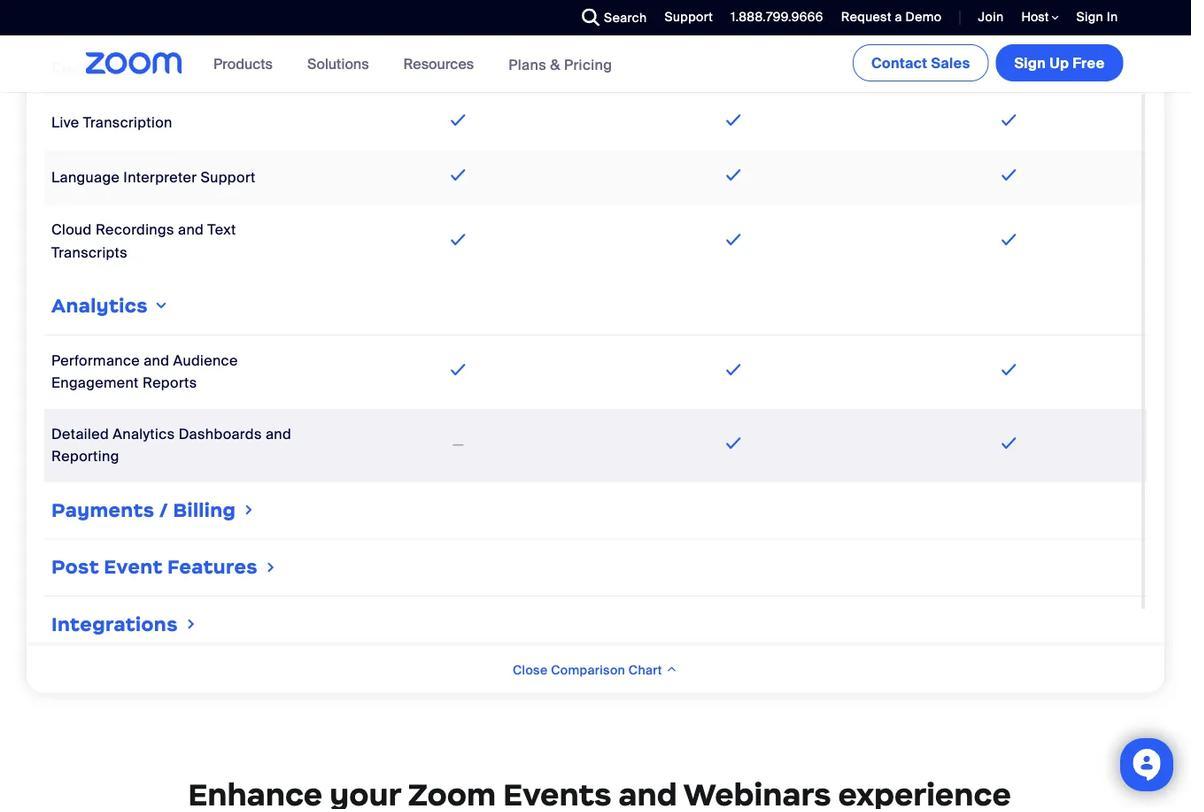 Task type: locate. For each thing, give the bounding box(es) containing it.
language
[[51, 168, 120, 187]]

1 vertical spatial event
[[104, 556, 163, 580]]

right image down the 'features'
[[184, 616, 199, 634]]

solutions
[[307, 54, 369, 73]]

support up text
[[201, 168, 256, 187]]

0 horizontal spatial sign
[[1015, 54, 1047, 72]]

2 vertical spatial right image
[[184, 616, 199, 634]]

2 vertical spatial and
[[266, 425, 292, 444]]

support
[[665, 9, 713, 25], [201, 168, 256, 187]]

0 vertical spatial analytics
[[51, 295, 148, 319]]

and inside performance and audience engagement reports
[[144, 352, 170, 371]]

integrations
[[51, 613, 178, 637]]

billing
[[173, 499, 236, 523]]

integrations cell
[[44, 605, 1147, 647]]

interpreter
[[123, 168, 197, 187]]

support link
[[652, 0, 718, 35], [665, 9, 713, 25]]

meetings navigation
[[850, 35, 1127, 85]]

sign in
[[1077, 9, 1119, 25]]

1 vertical spatial support
[[201, 168, 256, 187]]

event inside post event features cell
[[104, 556, 163, 580]]

and up reports
[[144, 352, 170, 371]]

2 horizontal spatial right image
[[264, 559, 278, 577]]

request a demo link
[[828, 0, 947, 35], [842, 9, 942, 25]]

live
[[51, 113, 79, 132]]

right image down cloud recordings and text transcripts
[[152, 299, 170, 314]]

support right search
[[665, 9, 713, 25]]

and
[[178, 221, 204, 240], [144, 352, 170, 371], [266, 425, 292, 444]]

1 vertical spatial analytics
[[113, 425, 175, 444]]

0 horizontal spatial right image
[[152, 299, 170, 314]]

1 horizontal spatial support
[[665, 9, 713, 25]]

included image
[[722, 0, 746, 21], [998, 0, 1021, 21], [998, 110, 1021, 131], [447, 165, 470, 186], [722, 165, 746, 186], [998, 229, 1021, 250], [998, 360, 1021, 381]]

comparison
[[551, 663, 626, 679]]

in
[[1107, 9, 1119, 25]]

host button
[[1022, 9, 1059, 26]]

0 vertical spatial and
[[178, 221, 204, 240]]

event right post
[[104, 556, 163, 580]]

1 horizontal spatial right image
[[184, 616, 199, 634]]

request
[[842, 9, 892, 25]]

pricing
[[564, 55, 613, 74]]

1 vertical spatial right image
[[264, 559, 278, 577]]

0 vertical spatial support
[[665, 9, 713, 25]]

detailed
[[51, 425, 109, 444]]

join link
[[965, 0, 1009, 35], [979, 9, 1004, 25]]

plans & pricing
[[509, 55, 613, 74]]

language interpreter support
[[51, 168, 256, 187]]

request a demo
[[842, 9, 942, 25]]

search button
[[569, 0, 652, 35]]

1.888.799.9666 button
[[718, 0, 828, 35], [731, 9, 824, 25]]

analytics down reports
[[113, 425, 175, 444]]

right image right the 'features'
[[264, 559, 278, 577]]

right image inside integrations cell
[[184, 616, 199, 634]]

post event features
[[51, 556, 258, 580]]

engagement
[[51, 375, 139, 393]]

host
[[1022, 9, 1052, 25]]

event
[[51, 58, 90, 77], [104, 556, 163, 580]]

analytics cell
[[44, 286, 1147, 328]]

0 horizontal spatial and
[[144, 352, 170, 371]]

surveys
[[93, 58, 147, 77]]

event left surveys
[[51, 58, 90, 77]]

1.888.799.9666
[[731, 9, 824, 25]]

sales
[[932, 54, 971, 72]]

post event features cell
[[44, 548, 1147, 590]]

product information navigation
[[200, 35, 626, 93]]

detailed analytics dashboards and reporting
[[51, 425, 292, 467]]

right image
[[242, 502, 257, 520]]

0 vertical spatial event
[[51, 58, 90, 77]]

included image
[[998, 55, 1021, 76], [447, 110, 470, 131], [722, 110, 746, 131], [998, 165, 1021, 186], [447, 229, 470, 250], [722, 229, 746, 250], [447, 360, 470, 381], [722, 360, 746, 381], [722, 433, 746, 455], [998, 433, 1021, 455]]

1 horizontal spatial sign
[[1077, 9, 1104, 25]]

recordings
[[96, 221, 174, 240]]

transcripts
[[51, 244, 128, 262]]

right image inside post event features cell
[[264, 559, 278, 577]]

analytics inside cell
[[51, 295, 148, 319]]

1 horizontal spatial and
[[178, 221, 204, 240]]

sign left in
[[1077, 9, 1104, 25]]

post
[[51, 556, 99, 580]]

not included image
[[450, 435, 467, 456]]

sign left up
[[1015, 54, 1047, 72]]

right image
[[152, 299, 170, 314], [264, 559, 278, 577], [184, 616, 199, 634]]

transcription
[[83, 113, 173, 132]]

plans & pricing link
[[509, 55, 613, 74], [509, 55, 613, 74]]

sign inside button
[[1015, 54, 1047, 72]]

right image for post event features
[[264, 559, 278, 577]]

resources button
[[404, 35, 482, 92]]

1 vertical spatial sign
[[1015, 54, 1047, 72]]

&
[[550, 55, 561, 74]]

cell
[[44, 0, 321, 41], [321, 0, 596, 34], [321, 49, 596, 87], [596, 49, 872, 87]]

and right dashboards
[[266, 425, 292, 444]]

analytics
[[51, 295, 148, 319], [113, 425, 175, 444]]

performance and audience engagement reports
[[51, 352, 238, 393]]

0 horizontal spatial event
[[51, 58, 90, 77]]

solutions button
[[307, 35, 377, 92]]

banner
[[64, 35, 1127, 93]]

1 horizontal spatial event
[[104, 556, 163, 580]]

join link left host
[[965, 0, 1009, 35]]

up
[[1050, 54, 1070, 72]]

2 horizontal spatial and
[[266, 425, 292, 444]]

and left text
[[178, 221, 204, 240]]

0 vertical spatial right image
[[152, 299, 170, 314]]

1 vertical spatial and
[[144, 352, 170, 371]]

and inside cloud recordings and text transcripts
[[178, 221, 204, 240]]

analytics down transcripts
[[51, 295, 148, 319]]

resources
[[404, 54, 474, 73]]

payments / billing
[[51, 499, 236, 523]]

analytics inside "detailed analytics dashboards and reporting"
[[113, 425, 175, 444]]

sign
[[1077, 9, 1104, 25], [1015, 54, 1047, 72]]

0 vertical spatial sign
[[1077, 9, 1104, 25]]

right image inside analytics cell
[[152, 299, 170, 314]]

sign in link
[[1064, 0, 1127, 35], [1077, 9, 1119, 25]]

dashboards
[[179, 425, 262, 444]]



Task type: vqa. For each thing, say whether or not it's contained in the screenshot.
profile.zoom_whiteboard icon
no



Task type: describe. For each thing, give the bounding box(es) containing it.
sign up free
[[1015, 54, 1105, 72]]

payments / billing cell
[[44, 491, 1147, 533]]

plans
[[509, 55, 547, 74]]

right image for analytics
[[152, 299, 170, 314]]

contact sales link
[[853, 44, 989, 82]]

audience
[[173, 352, 238, 371]]

free
[[1073, 54, 1105, 72]]

performance
[[51, 352, 140, 371]]

cloud
[[51, 221, 92, 240]]

reporting
[[51, 448, 119, 467]]

payments
[[51, 499, 155, 523]]

and inside "detailed analytics dashboards and reporting"
[[266, 425, 292, 444]]

event surveys
[[51, 58, 147, 77]]

/
[[159, 499, 168, 523]]

contact
[[872, 54, 928, 72]]

chart
[[629, 663, 663, 679]]

close
[[513, 663, 548, 679]]

search
[[604, 9, 647, 26]]

right image for integrations
[[184, 616, 199, 634]]

products
[[214, 54, 273, 73]]

reports
[[143, 375, 197, 393]]

join link up meetings navigation
[[979, 9, 1004, 25]]

sign up free button
[[996, 44, 1124, 82]]

contact sales
[[872, 54, 971, 72]]

join
[[979, 9, 1004, 25]]

a
[[895, 9, 903, 25]]

text
[[208, 221, 236, 240]]

0 horizontal spatial support
[[201, 168, 256, 187]]

close comparison chart
[[513, 663, 666, 679]]

zoom logo image
[[85, 52, 183, 74]]

products button
[[214, 35, 281, 92]]

banner containing contact sales
[[64, 35, 1127, 93]]

sign for sign in
[[1077, 9, 1104, 25]]

cloud recordings and text transcripts
[[51, 221, 236, 262]]

features
[[167, 556, 258, 580]]

live transcription
[[51, 113, 173, 132]]

demo
[[906, 9, 942, 25]]

sign for sign up free
[[1015, 54, 1047, 72]]



